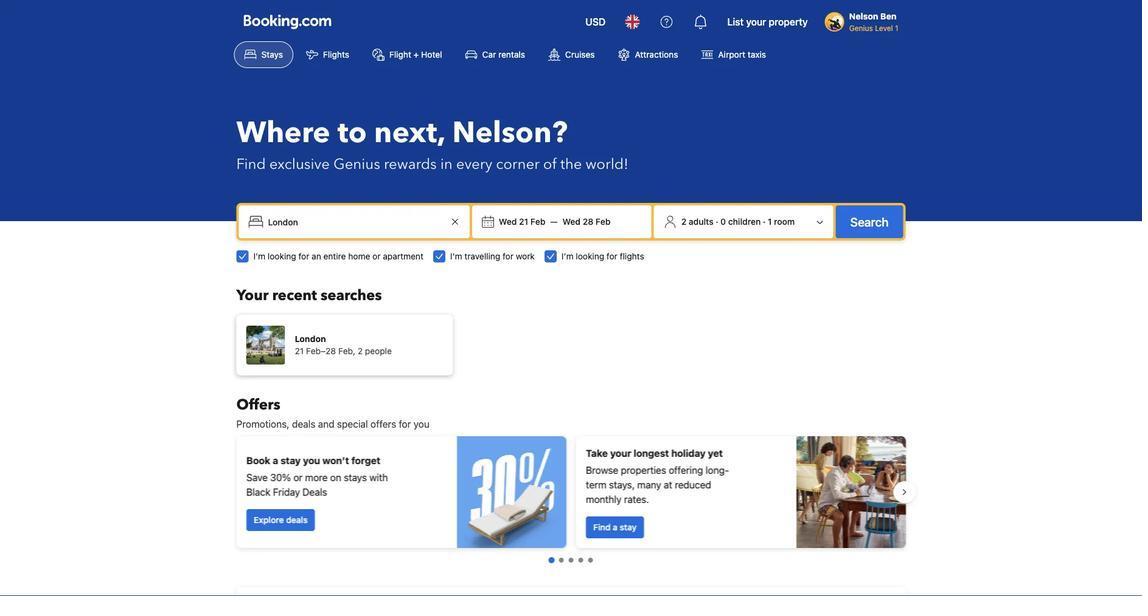 Task type: vqa. For each thing, say whether or not it's contained in the screenshot.
topmost transportation
no



Task type: locate. For each thing, give the bounding box(es) containing it.
in
[[440, 154, 452, 174]]

you up more
[[303, 455, 320, 467]]

0 horizontal spatial 2
[[358, 347, 363, 357]]

1
[[895, 24, 898, 32], [768, 217, 772, 227]]

attractions link
[[608, 41, 688, 68]]

1 vertical spatial you
[[303, 455, 320, 467]]

progress bar
[[549, 558, 593, 564]]

0 vertical spatial a
[[272, 455, 278, 467]]

take your longest holiday yet image
[[796, 437, 906, 549]]

2 looking from the left
[[576, 252, 604, 262]]

21 down london
[[295, 347, 304, 357]]

genius down to
[[333, 154, 380, 174]]

1 vertical spatial find
[[593, 523, 610, 533]]

find inside the where to next, nelson? find exclusive genius rewards in every corner of the world!
[[236, 154, 266, 174]]

next,
[[374, 113, 445, 153]]

0 horizontal spatial genius
[[333, 154, 380, 174]]

special
[[337, 419, 368, 430]]

1 vertical spatial 21
[[295, 347, 304, 357]]

promotions,
[[236, 419, 289, 430]]

0 horizontal spatial you
[[303, 455, 320, 467]]

wed left 28 at the top
[[563, 217, 580, 227]]

travelling
[[464, 252, 500, 262]]

1 vertical spatial 2
[[358, 347, 363, 357]]

friday
[[273, 487, 300, 499]]

21 inside london 21 feb–28 feb, 2 people
[[295, 347, 304, 357]]

genius
[[849, 24, 873, 32], [333, 154, 380, 174]]

1 vertical spatial or
[[293, 472, 302, 484]]

0 vertical spatial 2
[[681, 217, 686, 227]]

black
[[246, 487, 270, 499]]

take your longest holiday yet browse properties offering long- term stays, many at reduced monthly rates.
[[586, 448, 729, 506]]

21 for feb
[[519, 217, 528, 227]]

looking for i'm
[[268, 252, 296, 262]]

1 horizontal spatial 1
[[895, 24, 898, 32]]

0 horizontal spatial a
[[272, 455, 278, 467]]

feb,
[[338, 347, 355, 357]]

21
[[519, 217, 528, 227], [295, 347, 304, 357]]

feb
[[530, 217, 545, 227], [596, 217, 611, 227]]

2
[[681, 217, 686, 227], [358, 347, 363, 357]]

offers
[[236, 395, 280, 415]]

your for list
[[746, 16, 766, 28]]

0 vertical spatial 21
[[519, 217, 528, 227]]

· left 0 at the right top of page
[[716, 217, 718, 227]]

for left an
[[298, 252, 309, 262]]

1 horizontal spatial genius
[[849, 24, 873, 32]]

1 horizontal spatial 21
[[519, 217, 528, 227]]

search for black friday deals on stays image
[[457, 437, 566, 549]]

offers main content
[[227, 395, 915, 597]]

i'm left the travelling
[[450, 252, 462, 262]]

cruises
[[565, 50, 595, 60]]

usd button
[[578, 7, 613, 37]]

for for work
[[503, 252, 514, 262]]

you inside offers promotions, deals and special offers for you
[[414, 419, 429, 430]]

your inside "take your longest holiday yet browse properties offering long- term stays, many at reduced monthly rates."
[[610, 448, 631, 460]]

a inside book a stay you won't forget save 30% or more on stays with black friday deals
[[272, 455, 278, 467]]

1 horizontal spatial a
[[612, 523, 617, 533]]

for left work at the left top of the page
[[503, 252, 514, 262]]

1 horizontal spatial feb
[[596, 217, 611, 227]]

or right home
[[372, 252, 381, 262]]

0 vertical spatial or
[[372, 252, 381, 262]]

hotel
[[421, 50, 442, 60]]

stays
[[261, 50, 283, 60]]

airport taxis link
[[691, 41, 776, 68]]

1 looking from the left
[[268, 252, 296, 262]]

1 horizontal spatial ·
[[763, 217, 766, 227]]

1 vertical spatial your
[[610, 448, 631, 460]]

feb right 28 at the top
[[596, 217, 611, 227]]

adults
[[689, 217, 713, 227]]

for right offers
[[399, 419, 411, 430]]

1 horizontal spatial wed
[[563, 217, 580, 227]]

reduced
[[675, 480, 711, 491]]

0 vertical spatial your
[[746, 16, 766, 28]]

looking
[[268, 252, 296, 262], [576, 252, 604, 262]]

flights
[[323, 50, 349, 60]]

to
[[337, 113, 367, 153]]

or right 30%
[[293, 472, 302, 484]]

holiday
[[671, 448, 705, 460]]

0 vertical spatial deals
[[292, 419, 315, 430]]

deals inside offers promotions, deals and special offers for you
[[292, 419, 315, 430]]

stay inside book a stay you won't forget save 30% or more on stays with black friday deals
[[280, 455, 300, 467]]

deals
[[302, 487, 327, 499]]

1 horizontal spatial you
[[414, 419, 429, 430]]

21 for feb–28
[[295, 347, 304, 357]]

you right offers
[[414, 419, 429, 430]]

1 horizontal spatial looking
[[576, 252, 604, 262]]

2 wed from the left
[[563, 217, 580, 227]]

21 left —
[[519, 217, 528, 227]]

1 horizontal spatial find
[[593, 523, 610, 533]]

0 vertical spatial genius
[[849, 24, 873, 32]]

a for book
[[272, 455, 278, 467]]

0 horizontal spatial or
[[293, 472, 302, 484]]

· right children
[[763, 217, 766, 227]]

find down monthly
[[593, 523, 610, 533]]

0 horizontal spatial find
[[236, 154, 266, 174]]

1 horizontal spatial 2
[[681, 217, 686, 227]]

1 horizontal spatial your
[[746, 16, 766, 28]]

recent
[[272, 286, 317, 306]]

1 horizontal spatial or
[[372, 252, 381, 262]]

stay for find
[[619, 523, 636, 533]]

2 inside london 21 feb–28 feb, 2 people
[[358, 347, 363, 357]]

stay up 30%
[[280, 455, 300, 467]]

wed up i'm travelling for work
[[499, 217, 517, 227]]

for for flights
[[607, 252, 617, 262]]

i'm up your
[[253, 252, 265, 262]]

0 horizontal spatial ·
[[716, 217, 718, 227]]

1 left the room
[[768, 217, 772, 227]]

0 horizontal spatial your
[[610, 448, 631, 460]]

level
[[875, 24, 893, 32]]

where to next, nelson? find exclusive genius rewards in every corner of the world!
[[236, 113, 628, 174]]

1 right level
[[895, 24, 898, 32]]

a down monthly
[[612, 523, 617, 533]]

2 i'm from the left
[[450, 252, 462, 262]]

0 horizontal spatial 21
[[295, 347, 304, 357]]

1 vertical spatial genius
[[333, 154, 380, 174]]

deals left and
[[292, 419, 315, 430]]

you
[[414, 419, 429, 430], [303, 455, 320, 467]]

save
[[246, 472, 267, 484]]

your right take
[[610, 448, 631, 460]]

looking left an
[[268, 252, 296, 262]]

1 vertical spatial stay
[[619, 523, 636, 533]]

a
[[272, 455, 278, 467], [612, 523, 617, 533]]

i'm for i'm looking for an entire home or apartment
[[253, 252, 265, 262]]

explore
[[253, 516, 284, 526]]

find a stay link
[[586, 517, 644, 539]]

0 horizontal spatial feb
[[530, 217, 545, 227]]

1 horizontal spatial i'm
[[450, 252, 462, 262]]

1 i'm from the left
[[253, 252, 265, 262]]

find down where
[[236, 154, 266, 174]]

1 horizontal spatial stay
[[619, 523, 636, 533]]

0 horizontal spatial i'm
[[253, 252, 265, 262]]

your for take
[[610, 448, 631, 460]]

search
[[850, 215, 889, 229]]

more
[[305, 472, 327, 484]]

wed
[[499, 217, 517, 227], [563, 217, 580, 227]]

take
[[586, 448, 608, 460]]

0 vertical spatial stay
[[280, 455, 300, 467]]

1 vertical spatial a
[[612, 523, 617, 533]]

1 vertical spatial deals
[[286, 516, 307, 526]]

a right book
[[272, 455, 278, 467]]

2 left the adults
[[681, 217, 686, 227]]

offers
[[371, 419, 396, 430]]

genius down nelson
[[849, 24, 873, 32]]

apartment
[[383, 252, 423, 262]]

stay down rates.
[[619, 523, 636, 533]]

corner
[[496, 154, 540, 174]]

0 horizontal spatial wed
[[499, 217, 517, 227]]

feb left —
[[530, 217, 545, 227]]

1 vertical spatial 1
[[768, 217, 772, 227]]

looking right i'm
[[576, 252, 604, 262]]

list your property
[[727, 16, 808, 28]]

exclusive
[[269, 154, 330, 174]]

deals right the explore
[[286, 516, 307, 526]]

attractions
[[635, 50, 678, 60]]

or
[[372, 252, 381, 262], [293, 472, 302, 484]]

for
[[298, 252, 309, 262], [503, 252, 514, 262], [607, 252, 617, 262], [399, 419, 411, 430]]

find
[[236, 154, 266, 174], [593, 523, 610, 533]]

·
[[716, 217, 718, 227], [763, 217, 766, 227]]

your right list
[[746, 16, 766, 28]]

looking for i'm
[[576, 252, 604, 262]]

0 horizontal spatial stay
[[280, 455, 300, 467]]

for left flights
[[607, 252, 617, 262]]

0 vertical spatial find
[[236, 154, 266, 174]]

book a stay you won't forget save 30% or more on stays with black friday deals
[[246, 455, 388, 499]]

+
[[414, 50, 419, 60]]

region
[[227, 432, 915, 554]]

30%
[[270, 472, 291, 484]]

2 right feb,
[[358, 347, 363, 357]]

0 horizontal spatial 1
[[768, 217, 772, 227]]

0 vertical spatial you
[[414, 419, 429, 430]]

explore deals
[[253, 516, 307, 526]]

rentals
[[498, 50, 525, 60]]

property
[[769, 16, 808, 28]]

flight + hotel
[[389, 50, 442, 60]]

forget
[[351, 455, 380, 467]]

0 horizontal spatial looking
[[268, 252, 296, 262]]

car
[[482, 50, 496, 60]]

0 vertical spatial 1
[[895, 24, 898, 32]]



Task type: describe. For each thing, give the bounding box(es) containing it.
genius inside the where to next, nelson? find exclusive genius rewards in every corner of the world!
[[333, 154, 380, 174]]

yet
[[708, 448, 723, 460]]

browse
[[586, 465, 618, 477]]

many
[[637, 480, 661, 491]]

offers promotions, deals and special offers for you
[[236, 395, 429, 430]]

cruises link
[[538, 41, 605, 68]]

taxis
[[748, 50, 766, 60]]

nelson?
[[452, 113, 568, 153]]

1 inside button
[[768, 217, 772, 227]]

nelson ben genius level 1
[[849, 11, 898, 32]]

entire
[[323, 252, 346, 262]]

on
[[330, 472, 341, 484]]

stays
[[344, 472, 367, 484]]

the
[[560, 154, 582, 174]]

won't
[[322, 455, 349, 467]]

with
[[369, 472, 388, 484]]

search button
[[836, 206, 903, 239]]

offering
[[668, 465, 703, 477]]

feb–28
[[306, 347, 336, 357]]

car rentals link
[[455, 41, 535, 68]]

london 21 feb–28 feb, 2 people
[[295, 334, 392, 357]]

you inside book a stay you won't forget save 30% or more on stays with black friday deals
[[303, 455, 320, 467]]

children
[[728, 217, 761, 227]]

progress bar inside offers main content
[[549, 558, 593, 564]]

a for find
[[612, 523, 617, 533]]

stay for book
[[280, 455, 300, 467]]

i'm looking for flights
[[562, 252, 644, 262]]

work
[[516, 252, 535, 262]]

1 inside nelson ben genius level 1
[[895, 24, 898, 32]]

your recent searches
[[236, 286, 382, 306]]

list
[[727, 16, 744, 28]]

2 inside button
[[681, 217, 686, 227]]

for inside offers promotions, deals and special offers for you
[[399, 419, 411, 430]]

room
[[774, 217, 795, 227]]

i'm looking for an entire home or apartment
[[253, 252, 423, 262]]

properties
[[621, 465, 666, 477]]

or inside book a stay you won't forget save 30% or more on stays with black friday deals
[[293, 472, 302, 484]]

flights
[[620, 252, 644, 262]]

london
[[295, 334, 326, 344]]

for for an
[[298, 252, 309, 262]]

home
[[348, 252, 370, 262]]

your
[[236, 286, 269, 306]]

region containing take your longest holiday yet
[[227, 432, 915, 554]]

stays link
[[234, 41, 293, 68]]

flight
[[389, 50, 411, 60]]

i'm for i'm travelling for work
[[450, 252, 462, 262]]

where
[[236, 113, 330, 153]]

ben
[[880, 11, 897, 21]]

airport taxis
[[718, 50, 766, 60]]

find a stay
[[593, 523, 636, 533]]

world!
[[586, 154, 628, 174]]

your account menu nelson ben genius level 1 element
[[825, 5, 903, 33]]

Where are you going? field
[[263, 211, 448, 233]]

rewards
[[384, 154, 437, 174]]

i'm travelling for work
[[450, 252, 535, 262]]

people
[[365, 347, 392, 357]]

rates.
[[624, 494, 649, 506]]

nelson
[[849, 11, 878, 21]]

long-
[[705, 465, 729, 477]]

usd
[[585, 16, 606, 28]]

booking.com image
[[244, 15, 331, 29]]

flights link
[[296, 41, 360, 68]]

2 adults · 0 children · 1 room
[[681, 217, 795, 227]]

2 feb from the left
[[596, 217, 611, 227]]

car rentals
[[482, 50, 525, 60]]

genius inside nelson ben genius level 1
[[849, 24, 873, 32]]

searches
[[321, 286, 382, 306]]

find inside region
[[593, 523, 610, 533]]

at
[[663, 480, 672, 491]]

0
[[721, 217, 726, 227]]

flight + hotel link
[[362, 41, 452, 68]]

1 · from the left
[[716, 217, 718, 227]]

wed 21 feb button
[[494, 211, 550, 233]]

monthly
[[586, 494, 621, 506]]

of
[[543, 154, 557, 174]]

2 adults · 0 children · 1 room button
[[659, 211, 828, 234]]

2 · from the left
[[763, 217, 766, 227]]

and
[[318, 419, 334, 430]]

i'm
[[562, 252, 573, 262]]

stays,
[[609, 480, 634, 491]]

term
[[586, 480, 606, 491]]

explore deals link
[[246, 510, 315, 532]]

1 feb from the left
[[530, 217, 545, 227]]

1 wed from the left
[[499, 217, 517, 227]]

wed 28 feb button
[[558, 211, 616, 233]]

list your property link
[[720, 7, 815, 37]]

deals inside explore deals "link"
[[286, 516, 307, 526]]

an
[[312, 252, 321, 262]]

longest
[[633, 448, 669, 460]]

wed 21 feb — wed 28 feb
[[499, 217, 611, 227]]



